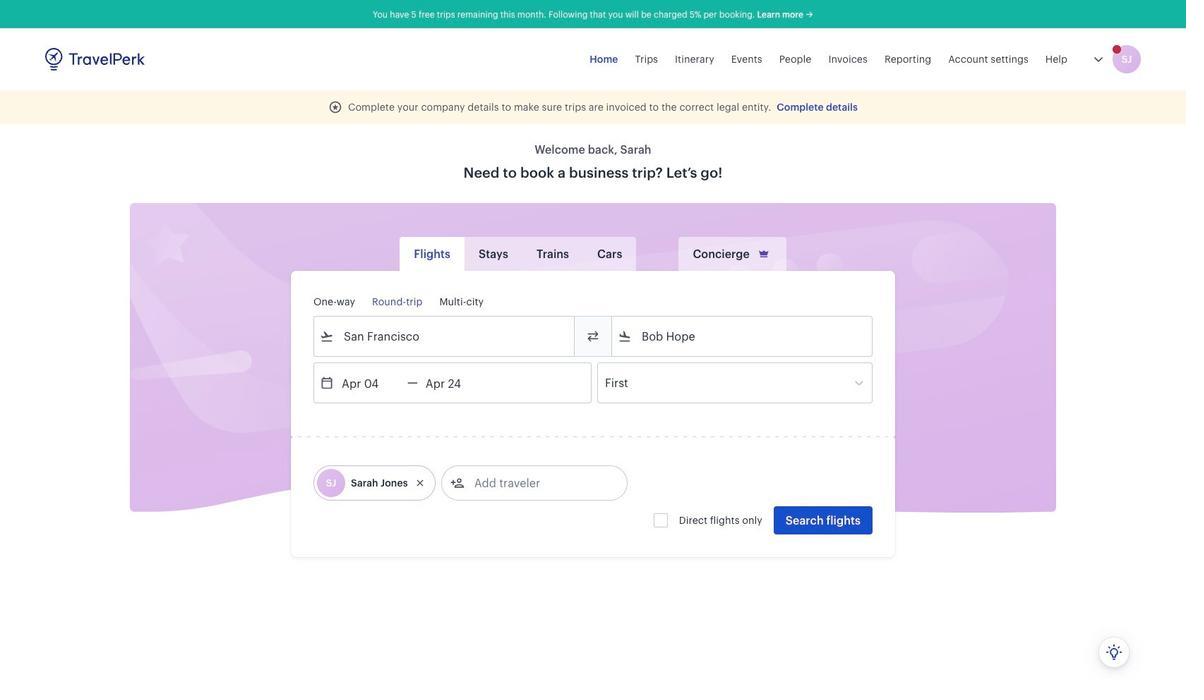 Task type: vqa. For each thing, say whether or not it's contained in the screenshot.
Add traveler search box
yes



Task type: describe. For each thing, give the bounding box(es) containing it.
Return text field
[[418, 364, 491, 403]]

From search field
[[334, 326, 556, 348]]

To search field
[[632, 326, 854, 348]]

Add traveler search field
[[464, 472, 611, 495]]

Depart text field
[[334, 364, 407, 403]]



